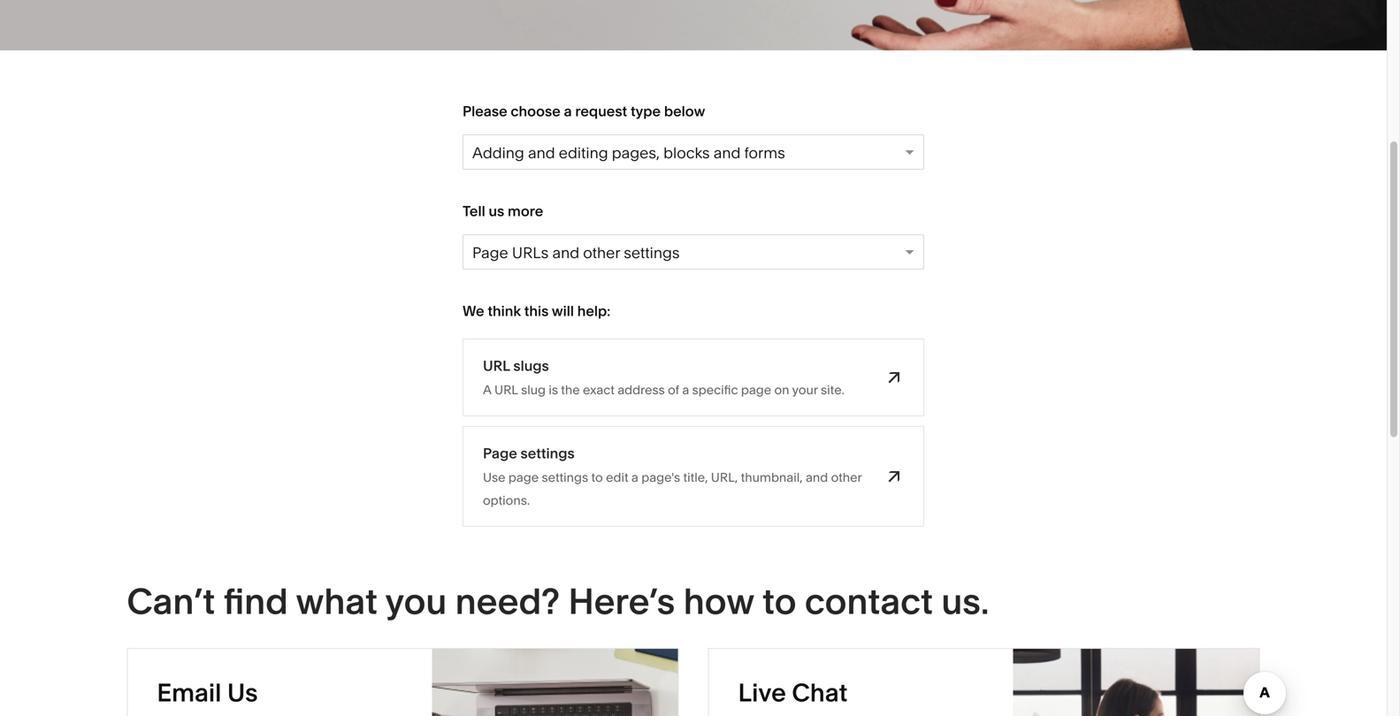 Task type: vqa. For each thing, say whether or not it's contained in the screenshot.
first as from the right
no



Task type: locate. For each thing, give the bounding box(es) containing it.
page for page urls and other settings
[[473, 244, 509, 262]]

this
[[525, 303, 549, 320]]

thumbnail,
[[741, 470, 803, 485]]

page settings use page settings to edit a page's title, url, thumbnail, and other options.
[[483, 445, 862, 508]]

1 vertical spatial page
[[483, 445, 518, 462]]

and right thumbnail,
[[806, 470, 828, 485]]

title,
[[684, 470, 708, 485]]

slug
[[521, 383, 546, 398]]

url right a
[[495, 383, 518, 398]]

settings
[[624, 244, 680, 262], [521, 445, 575, 462], [542, 470, 589, 485]]

to
[[592, 470, 603, 485], [763, 580, 797, 623]]

a right of
[[683, 383, 690, 398]]

url up a
[[483, 357, 510, 375]]

slugs
[[514, 357, 549, 375]]

0 vertical spatial page
[[473, 244, 509, 262]]

live
[[738, 678, 787, 708]]

and left forms
[[714, 144, 741, 162]]

1 horizontal spatial other
[[831, 470, 862, 485]]

page
[[741, 383, 772, 398], [509, 470, 539, 485]]

please
[[463, 103, 508, 120]]

a right choose
[[564, 103, 572, 120]]

pages,
[[612, 144, 660, 162]]

a
[[564, 103, 572, 120], [683, 383, 690, 398], [632, 470, 639, 485]]

adding and editing pages, blocks and forms link
[[463, 135, 925, 170]]

and right urls
[[553, 244, 580, 262]]

page up use
[[483, 445, 518, 462]]

1 horizontal spatial to
[[763, 580, 797, 623]]

request
[[575, 103, 628, 120]]

other right thumbnail,
[[831, 470, 862, 485]]

and
[[528, 144, 555, 162], [714, 144, 741, 162], [553, 244, 580, 262], [806, 470, 828, 485]]

page inside url slugs a url slug is the exact address of a specific page on your site.
[[741, 383, 772, 398]]

1 vertical spatial other
[[831, 470, 862, 485]]

0 horizontal spatial a
[[564, 103, 572, 120]]

tell us more
[[463, 203, 544, 220]]

0 horizontal spatial page
[[509, 470, 539, 485]]

a right edit
[[632, 470, 639, 485]]

0 vertical spatial page
[[741, 383, 772, 398]]

page
[[473, 244, 509, 262], [483, 445, 518, 462]]

0 horizontal spatial to
[[592, 470, 603, 485]]

page left on
[[741, 383, 772, 398]]

blocks
[[664, 144, 710, 162]]

options.
[[483, 493, 530, 508]]

0 vertical spatial to
[[592, 470, 603, 485]]

1 horizontal spatial page
[[741, 383, 772, 398]]

to right how
[[763, 580, 797, 623]]

your
[[793, 383, 818, 398]]

0 vertical spatial other
[[583, 244, 620, 262]]

1 vertical spatial a
[[683, 383, 690, 398]]

other up help:
[[583, 244, 620, 262]]

url
[[483, 357, 510, 375], [495, 383, 518, 398]]

please choose a request type below
[[463, 103, 706, 120]]

1 vertical spatial url
[[495, 383, 518, 398]]

email us
[[157, 678, 258, 708]]

a inside page settings use page settings to edit a page's title, url, thumbnail, and other options.
[[632, 470, 639, 485]]

and inside page settings use page settings to edit a page's title, url, thumbnail, and other options.
[[806, 470, 828, 485]]

1 vertical spatial page
[[509, 470, 539, 485]]

chat
[[792, 678, 848, 708]]

and left editing
[[528, 144, 555, 162]]

2 vertical spatial settings
[[542, 470, 589, 485]]

us
[[489, 203, 505, 220]]

2 horizontal spatial a
[[683, 383, 690, 398]]

page inside page settings use page settings to edit a page's title, url, thumbnail, and other options.
[[483, 445, 518, 462]]

page left urls
[[473, 244, 509, 262]]

1 vertical spatial to
[[763, 580, 797, 623]]

adding
[[473, 144, 525, 162]]

url slugs a url slug is the exact address of a specific page on your site.
[[483, 357, 845, 398]]

to left edit
[[592, 470, 603, 485]]

page up options.
[[509, 470, 539, 485]]

other
[[583, 244, 620, 262], [831, 470, 862, 485]]

0 vertical spatial settings
[[624, 244, 680, 262]]

choose
[[511, 103, 561, 120]]

0 vertical spatial a
[[564, 103, 572, 120]]

will
[[552, 303, 574, 320]]

2 vertical spatial a
[[632, 470, 639, 485]]

us.
[[942, 580, 990, 623]]

1 horizontal spatial a
[[632, 470, 639, 485]]



Task type: describe. For each thing, give the bounding box(es) containing it.
to inside page settings use page settings to edit a page's title, url, thumbnail, and other options.
[[592, 470, 603, 485]]

forms
[[745, 144, 786, 162]]

other inside page settings use page settings to edit a page's title, url, thumbnail, and other options.
[[831, 470, 862, 485]]

tell
[[463, 203, 486, 220]]

settings for page
[[542, 470, 589, 485]]

type
[[631, 103, 661, 120]]

below
[[664, 103, 706, 120]]

exact
[[583, 383, 615, 398]]

a inside url slugs a url slug is the exact address of a specific page on your site.
[[683, 383, 690, 398]]

page urls and other settings link
[[463, 234, 925, 270]]

page inside page settings use page settings to edit a page's title, url, thumbnail, and other options.
[[509, 470, 539, 485]]

edit
[[606, 470, 629, 485]]

address
[[618, 383, 665, 398]]

page for page settings use page settings to edit a page's title, url, thumbnail, and other options.
[[483, 445, 518, 462]]

is
[[549, 383, 558, 398]]

help:
[[578, 303, 611, 320]]

email
[[157, 678, 222, 708]]

how
[[684, 580, 754, 623]]

here's
[[568, 580, 676, 623]]

us
[[227, 678, 258, 708]]

the
[[561, 383, 580, 398]]

of
[[668, 383, 680, 398]]

contact
[[805, 580, 934, 623]]

we
[[463, 303, 485, 320]]

0 vertical spatial url
[[483, 357, 510, 375]]

use
[[483, 470, 506, 485]]

site.
[[821, 383, 845, 398]]

urls
[[512, 244, 549, 262]]

page urls and other settings
[[473, 244, 680, 262]]

0 horizontal spatial other
[[583, 244, 620, 262]]

adding and editing pages, blocks and forms
[[473, 144, 786, 162]]

on
[[775, 383, 790, 398]]

what
[[296, 580, 378, 623]]

can't find what you need? here's how to contact us.
[[127, 580, 990, 623]]

can't
[[127, 580, 215, 623]]

find
[[224, 580, 288, 623]]

a
[[483, 383, 492, 398]]

editing
[[559, 144, 608, 162]]

live chat
[[738, 678, 848, 708]]

page's
[[642, 470, 681, 485]]

you
[[385, 580, 447, 623]]

1 vertical spatial settings
[[521, 445, 575, 462]]

we think this will help:
[[463, 303, 611, 320]]

more
[[508, 203, 544, 220]]

settings for other
[[624, 244, 680, 262]]

think
[[488, 303, 521, 320]]

url,
[[711, 470, 738, 485]]

specific
[[693, 383, 738, 398]]

need?
[[455, 580, 560, 623]]



